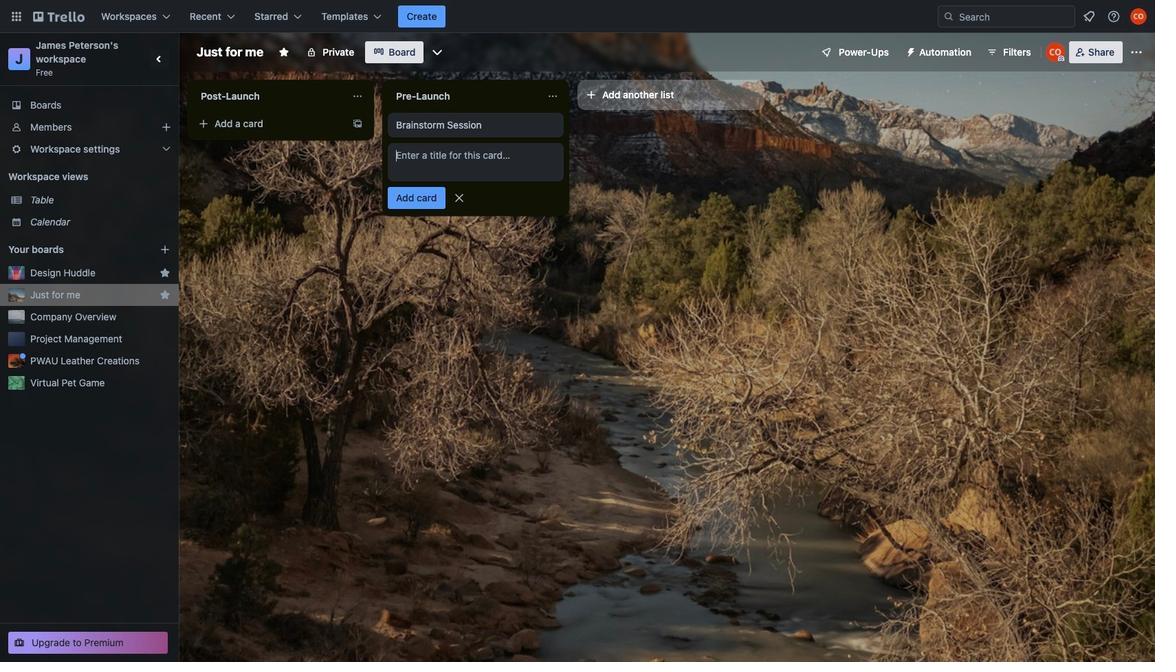 Task type: vqa. For each thing, say whether or not it's contained in the screenshot.
bottom Starred Icon
yes



Task type: describe. For each thing, give the bounding box(es) containing it.
1 starred icon image from the top
[[160, 268, 171, 279]]

Board name text field
[[190, 41, 270, 63]]

0 vertical spatial christina overa (christinaovera) image
[[1131, 8, 1147, 25]]

customize views image
[[431, 45, 445, 59]]

Enter a title for this card… text field
[[388, 143, 564, 182]]

search image
[[944, 11, 955, 22]]

cancel image
[[452, 191, 466, 205]]

back to home image
[[33, 6, 85, 28]]

primary element
[[0, 0, 1155, 33]]

your boards with 6 items element
[[8, 241, 139, 258]]

create from template… image
[[352, 118, 363, 129]]

0 notifications image
[[1081, 8, 1098, 25]]



Task type: locate. For each thing, give the bounding box(es) containing it.
1 vertical spatial christina overa (christinaovera) image
[[1046, 43, 1065, 62]]

Search field
[[955, 7, 1075, 26]]

add board image
[[160, 244, 171, 255]]

show menu image
[[1130, 45, 1144, 59]]

this member is an admin of this board. image
[[1058, 56, 1065, 62]]

christina overa (christinaovera) image down 'search' field
[[1046, 43, 1065, 62]]

sm image
[[900, 41, 920, 61]]

star or unstar board image
[[279, 47, 290, 58]]

1 vertical spatial starred icon image
[[160, 290, 171, 301]]

open information menu image
[[1107, 10, 1121, 23]]

0 vertical spatial starred icon image
[[160, 268, 171, 279]]

christina overa (christinaovera) image right open information menu icon
[[1131, 8, 1147, 25]]

2 starred icon image from the top
[[160, 290, 171, 301]]

0 horizontal spatial christina overa (christinaovera) image
[[1046, 43, 1065, 62]]

None text field
[[193, 85, 347, 107], [388, 85, 542, 107], [193, 85, 347, 107], [388, 85, 542, 107]]

1 horizontal spatial christina overa (christinaovera) image
[[1131, 8, 1147, 25]]

christina overa (christinaovera) image
[[1131, 8, 1147, 25], [1046, 43, 1065, 62]]

starred icon image
[[160, 268, 171, 279], [160, 290, 171, 301]]

workspace navigation collapse icon image
[[150, 50, 169, 69]]



